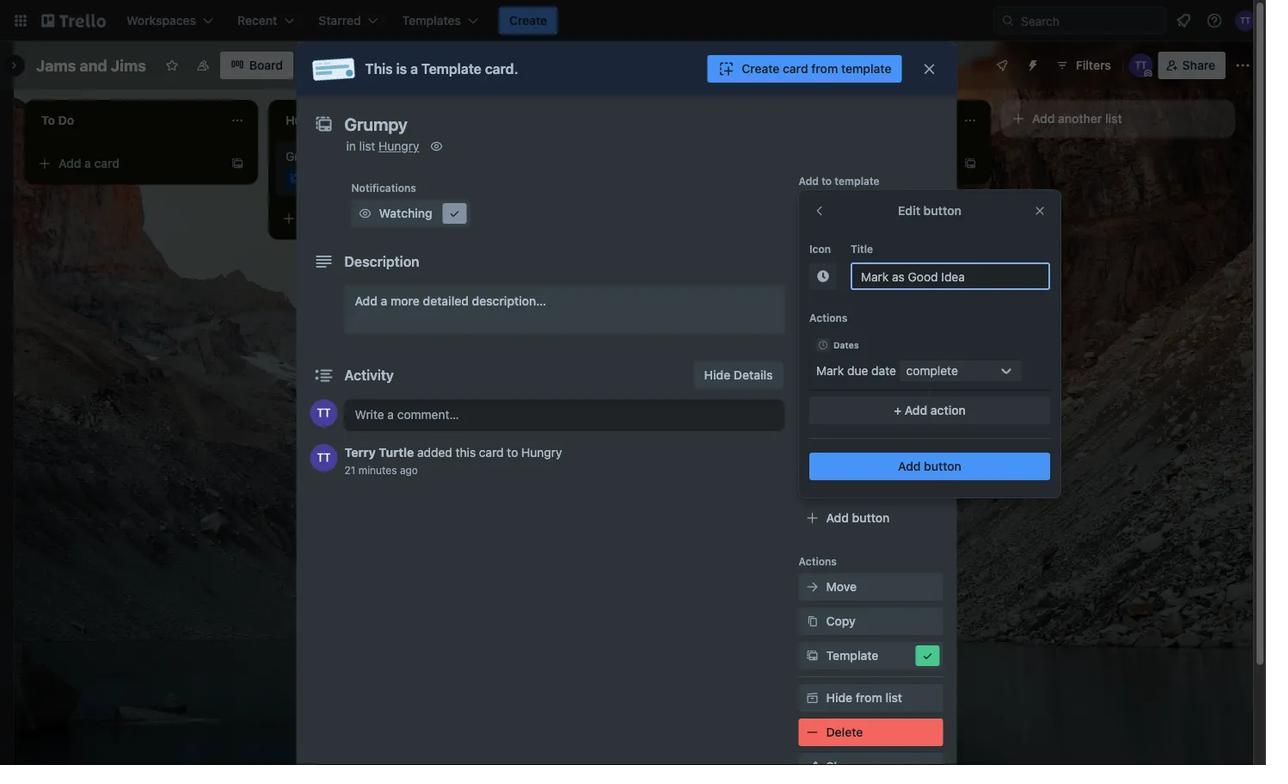 Task type: vqa. For each thing, say whether or not it's contained in the screenshot.
BOARD
yes



Task type: locate. For each thing, give the bounding box(es) containing it.
power- inside the add power-ups link
[[853, 440, 893, 454]]

button
[[924, 204, 962, 218], [925, 459, 962, 473], [853, 511, 890, 525]]

is down in
[[354, 173, 362, 185]]

0 vertical spatial from
[[812, 62, 839, 76]]

sm image down icon
[[804, 267, 822, 284]]

create inside button
[[742, 62, 780, 76]]

complete
[[907, 364, 959, 378]]

this down grumpy
[[306, 173, 327, 185]]

0 horizontal spatial this
[[306, 173, 327, 185]]

hide left details
[[705, 368, 731, 382]]

0 horizontal spatial power-
[[799, 416, 835, 428]]

is
[[396, 61, 407, 77], [354, 173, 362, 185]]

0 vertical spatial hungry
[[379, 139, 420, 153]]

0 vertical spatial template
[[842, 62, 892, 76]]

1 vertical spatial actions
[[799, 555, 837, 567]]

power ups image
[[996, 59, 1009, 72]]

turtle
[[379, 445, 414, 460]]

actions
[[810, 312, 848, 324], [799, 555, 837, 567]]

1 horizontal spatial hungry
[[522, 445, 562, 460]]

sm image right watching
[[446, 205, 463, 222]]

share button
[[1159, 52, 1226, 79]]

add button down the automation
[[827, 511, 890, 525]]

None text field
[[336, 108, 904, 139]]

is up hungry link
[[396, 61, 407, 77]]

list right "another"
[[1106, 111, 1123, 126]]

add button
[[899, 459, 962, 473], [827, 511, 890, 525]]

sm image down notifications in the top of the page
[[357, 205, 374, 222]]

sm image down copy link
[[804, 647, 822, 664]]

1 horizontal spatial create
[[742, 62, 780, 76]]

1 vertical spatial power-
[[853, 440, 893, 454]]

sm image inside checklist link
[[804, 267, 822, 284]]

sm image for watching
[[357, 205, 374, 222]]

add power-ups link
[[799, 434, 944, 461]]

ups
[[835, 416, 855, 428], [893, 440, 916, 454]]

this right customize views icon
[[365, 61, 393, 77]]

0 horizontal spatial create
[[510, 13, 548, 28]]

from
[[812, 62, 839, 76], [856, 691, 883, 705]]

actions up the move
[[799, 555, 837, 567]]

Mark due date… text field
[[851, 263, 1051, 290]]

star or unstar board image
[[165, 59, 179, 72]]

add inside add a more detailed description… link
[[355, 294, 378, 308]]

add a card for add a card button to the bottom
[[303, 211, 364, 225]]

0 vertical spatial template
[[422, 61, 482, 77]]

open information menu image
[[1207, 12, 1224, 29]]

list inside add another list button
[[1106, 111, 1123, 126]]

hungry
[[379, 139, 420, 153], [522, 445, 562, 460]]

1 horizontal spatial add a card button
[[275, 205, 468, 232]]

sm image down copy link
[[920, 647, 937, 664]]

1 vertical spatial create
[[742, 62, 780, 76]]

create from template… image
[[964, 157, 978, 170], [475, 212, 489, 225]]

from inside button
[[812, 62, 839, 76]]

add button button down + add action
[[810, 453, 1051, 480]]

due
[[848, 364, 869, 378]]

power- down mark
[[799, 416, 835, 428]]

button down the automation
[[853, 511, 890, 525]]

1 vertical spatial list
[[359, 139, 376, 153]]

sm image inside 'template' button
[[804, 647, 822, 664]]

1 vertical spatial is
[[354, 173, 362, 185]]

create button
[[499, 7, 558, 34]]

search image
[[1002, 14, 1016, 28]]

hide inside hide details link
[[705, 368, 731, 382]]

add a more detailed description…
[[355, 294, 547, 308]]

create
[[510, 13, 548, 28], [742, 62, 780, 76]]

detailed
[[423, 294, 469, 308]]

hungry link
[[379, 139, 420, 153]]

1 horizontal spatial add a card
[[303, 211, 364, 225]]

sm image left copy
[[804, 613, 822, 630]]

0 horizontal spatial hide
[[705, 368, 731, 382]]

0 horizontal spatial add a card button
[[31, 150, 224, 177]]

1 vertical spatial add a card
[[303, 211, 364, 225]]

move link
[[799, 573, 944, 601]]

jams
[[36, 56, 76, 74]]

action
[[931, 403, 966, 417]]

0 horizontal spatial add a card
[[59, 156, 120, 170]]

template left card. on the left top of the page
[[422, 61, 482, 77]]

description
[[345, 253, 420, 270]]

add
[[1033, 111, 1056, 126], [59, 156, 81, 170], [799, 175, 819, 187], [303, 211, 326, 225], [355, 294, 378, 308], [905, 403, 928, 417], [827, 440, 849, 454], [899, 459, 921, 473], [827, 511, 849, 525]]

fields
[[874, 371, 908, 386]]

sm image inside watching button
[[357, 205, 374, 222]]

ups up "add power-ups"
[[835, 416, 855, 428]]

return to previous screen image
[[813, 204, 827, 218]]

button down action at the bottom right of page
[[925, 459, 962, 473]]

create card from template
[[742, 62, 892, 76]]

add another list button
[[1002, 100, 1236, 138]]

hungry down write a comment text field
[[522, 445, 562, 460]]

hungry up 'template.'
[[379, 139, 420, 153]]

21 minutes ago link
[[345, 464, 418, 476]]

template
[[842, 62, 892, 76], [835, 175, 880, 187]]

this card is a template.
[[306, 173, 420, 185]]

1 vertical spatial hide
[[827, 691, 853, 705]]

terry turtle (terryturtle) image inside primary "element"
[[1236, 10, 1257, 31]]

0 vertical spatial hide
[[705, 368, 731, 382]]

sm image inside hide from list link
[[804, 689, 822, 707]]

sm image left the move
[[804, 578, 822, 596]]

sm image for hide from list
[[804, 689, 822, 707]]

1 vertical spatial to
[[507, 445, 518, 460]]

0 notifications image
[[1174, 10, 1195, 31]]

sm image down icon
[[815, 268, 832, 285]]

jams and jims
[[36, 56, 146, 74]]

labels
[[827, 234, 864, 248]]

Search field
[[1016, 8, 1166, 34]]

in
[[346, 139, 356, 153]]

1 horizontal spatial to
[[822, 175, 832, 187]]

sm image inside delete link
[[804, 724, 822, 741]]

power-
[[799, 416, 835, 428], [853, 440, 893, 454]]

0 horizontal spatial add button
[[827, 511, 890, 525]]

card
[[783, 62, 809, 76], [94, 156, 120, 170], [330, 173, 351, 185], [339, 211, 364, 225], [479, 445, 504, 460]]

0 horizontal spatial is
[[354, 173, 362, 185]]

list for add another list
[[1106, 111, 1123, 126]]

1 horizontal spatial ups
[[893, 440, 916, 454]]

0 horizontal spatial to
[[507, 445, 518, 460]]

in list hungry
[[346, 139, 420, 153]]

to
[[822, 175, 832, 187], [507, 445, 518, 460]]

actions up cover
[[810, 312, 848, 324]]

delete link
[[799, 719, 944, 746]]

sm image inside copy link
[[804, 613, 822, 630]]

notifications
[[352, 182, 417, 194]]

hide
[[705, 368, 731, 382], [827, 691, 853, 705]]

template inside button
[[842, 62, 892, 76]]

1 horizontal spatial add button
[[899, 459, 962, 473]]

edit
[[899, 204, 921, 218]]

board
[[249, 58, 283, 72]]

hide for hide from list
[[827, 691, 853, 705]]

1 vertical spatial create from template… image
[[475, 212, 489, 225]]

1 vertical spatial add button button
[[799, 504, 944, 532]]

ups down + at the right bottom of page
[[893, 440, 916, 454]]

to right this
[[507, 445, 518, 460]]

1 horizontal spatial hide
[[827, 691, 853, 705]]

hide up delete
[[827, 691, 853, 705]]

sm image inside cover link
[[804, 336, 822, 353]]

hide inside hide from list link
[[827, 691, 853, 705]]

added
[[417, 445, 453, 460]]

0 vertical spatial create
[[510, 13, 548, 28]]

1 horizontal spatial template
[[827, 649, 879, 663]]

0 vertical spatial create from template… image
[[964, 157, 978, 170]]

1 horizontal spatial from
[[856, 691, 883, 705]]

add inside add another list button
[[1033, 111, 1056, 126]]

icon
[[810, 243, 832, 255]]

hide from list
[[827, 691, 903, 705]]

create from template… image
[[231, 157, 244, 170]]

0 horizontal spatial from
[[812, 62, 839, 76]]

list
[[1106, 111, 1123, 126], [359, 139, 376, 153], [886, 691, 903, 705]]

another
[[1059, 111, 1103, 126]]

copy link
[[799, 608, 944, 635]]

sm image
[[428, 138, 445, 155], [446, 205, 463, 222], [804, 267, 822, 284], [804, 336, 822, 353], [804, 613, 822, 630], [804, 647, 822, 664]]

minutes
[[359, 464, 397, 476]]

0 horizontal spatial list
[[359, 139, 376, 153]]

0 vertical spatial add a card
[[59, 156, 120, 170]]

add a card button
[[31, 150, 224, 177], [275, 205, 468, 232]]

mark
[[817, 364, 845, 378]]

0 vertical spatial this
[[365, 61, 393, 77]]

1 horizontal spatial create from template… image
[[964, 157, 978, 170]]

grumpy
[[286, 149, 330, 164]]

to up "return to previous screen" icon
[[822, 175, 832, 187]]

switch to… image
[[12, 12, 29, 29]]

hide for hide details
[[705, 368, 731, 382]]

1 vertical spatial from
[[856, 691, 883, 705]]

custom fields
[[827, 371, 908, 386]]

0 vertical spatial add button
[[899, 459, 962, 473]]

add button button down the automation
[[799, 504, 944, 532]]

1 horizontal spatial list
[[886, 691, 903, 705]]

template button
[[799, 642, 944, 670]]

1 horizontal spatial this
[[365, 61, 393, 77]]

template down copy
[[827, 649, 879, 663]]

2 vertical spatial button
[[853, 511, 890, 525]]

1 vertical spatial this
[[306, 173, 327, 185]]

list right in
[[359, 139, 376, 153]]

add another list
[[1033, 111, 1123, 126]]

2 horizontal spatial list
[[1106, 111, 1123, 126]]

0 vertical spatial actions
[[810, 312, 848, 324]]

0 vertical spatial list
[[1106, 111, 1123, 126]]

button right edit
[[924, 204, 962, 218]]

power- down the power-ups at bottom right
[[853, 440, 893, 454]]

sm image inside move link
[[804, 578, 822, 596]]

+ add action
[[894, 403, 966, 417]]

1 vertical spatial add button
[[827, 511, 890, 525]]

0 horizontal spatial hungry
[[379, 139, 420, 153]]

1 horizontal spatial power-
[[853, 440, 893, 454]]

sm image left cover
[[804, 336, 822, 353]]

2 vertical spatial list
[[886, 691, 903, 705]]

a
[[411, 61, 418, 77], [84, 156, 91, 170], [365, 173, 371, 185], [329, 211, 336, 225], [381, 294, 388, 308]]

create inside button
[[510, 13, 548, 28]]

list up delete link
[[886, 691, 903, 705]]

sm image down "return to previous screen" icon
[[804, 232, 822, 250]]

attachment
[[827, 303, 893, 317]]

sm image left the hide from list
[[804, 689, 822, 707]]

0 vertical spatial is
[[396, 61, 407, 77]]

details
[[734, 368, 773, 382]]

sm image
[[357, 205, 374, 222], [804, 232, 822, 250], [815, 268, 832, 285], [804, 578, 822, 596], [920, 647, 937, 664], [804, 689, 822, 707], [804, 724, 822, 741]]

1 vertical spatial hungry
[[522, 445, 562, 460]]

card.
[[485, 61, 519, 77]]

add a card
[[59, 156, 120, 170], [303, 211, 364, 225]]

add button down + add action
[[899, 459, 962, 473]]

Write a comment text field
[[345, 399, 785, 430]]

sm image left delete
[[804, 724, 822, 741]]

sm image inside labels link
[[804, 232, 822, 250]]

1 vertical spatial template
[[827, 649, 879, 663]]

list inside hide from list link
[[886, 691, 903, 705]]

close popover image
[[1034, 204, 1047, 218]]

hide details link
[[694, 361, 784, 389]]

terry turtle (terryturtle) image
[[1236, 10, 1257, 31], [1130, 53, 1154, 77], [310, 399, 338, 427], [310, 444, 338, 472]]

0 horizontal spatial create from template… image
[[475, 212, 489, 225]]

0 horizontal spatial ups
[[835, 416, 855, 428]]



Task type: describe. For each thing, give the bounding box(es) containing it.
this for this card is a template.
[[306, 173, 327, 185]]

power-ups
[[799, 416, 855, 428]]

dates
[[834, 340, 860, 350]]

0 vertical spatial ups
[[835, 416, 855, 428]]

1 vertical spatial button
[[925, 459, 962, 473]]

checklist link
[[799, 262, 944, 289]]

primary element
[[0, 0, 1267, 41]]

show menu image
[[1235, 57, 1252, 74]]

members image
[[804, 198, 822, 215]]

create for create
[[510, 13, 548, 28]]

card inside button
[[783, 62, 809, 76]]

hide from list link
[[799, 684, 944, 712]]

Board name text field
[[28, 52, 155, 79]]

attachment button
[[799, 296, 944, 324]]

sm image for checklist
[[804, 267, 822, 284]]

mark due date
[[817, 364, 897, 378]]

add to template
[[799, 175, 880, 187]]

watching button
[[352, 200, 470, 227]]

and
[[80, 56, 107, 74]]

0 vertical spatial power-
[[799, 416, 835, 428]]

0 vertical spatial add a card button
[[31, 150, 224, 177]]

to inside terry turtle added this card to hungry 21 minutes ago
[[507, 445, 518, 460]]

create card from template button
[[708, 55, 902, 83]]

this for this is a template card.
[[365, 61, 393, 77]]

hungry inside terry turtle added this card to hungry 21 minutes ago
[[522, 445, 562, 460]]

add a more detailed description… link
[[345, 286, 785, 334]]

cover link
[[799, 330, 944, 358]]

0 vertical spatial button
[[924, 204, 962, 218]]

this
[[456, 445, 476, 460]]

title
[[851, 243, 874, 255]]

watching
[[379, 206, 433, 220]]

workspace visible image
[[196, 59, 210, 72]]

0 vertical spatial to
[[822, 175, 832, 187]]

checklist
[[827, 268, 880, 282]]

terry
[[345, 445, 376, 460]]

sm image for labels
[[804, 232, 822, 250]]

0 horizontal spatial template
[[422, 61, 482, 77]]

card inside terry turtle added this card to hungry 21 minutes ago
[[479, 445, 504, 460]]

sm image for template
[[804, 647, 822, 664]]

1 vertical spatial template
[[835, 175, 880, 187]]

filters
[[1076, 58, 1112, 72]]

sm image inside watching button
[[446, 205, 463, 222]]

hide details
[[705, 368, 773, 382]]

add a card for top add a card button
[[59, 156, 120, 170]]

21
[[345, 464, 356, 476]]

sm image right hungry link
[[428, 138, 445, 155]]

template inside button
[[827, 649, 879, 663]]

1 horizontal spatial is
[[396, 61, 407, 77]]

create for create card from template
[[742, 62, 780, 76]]

automation
[[799, 485, 858, 497]]

description…
[[472, 294, 547, 308]]

activity
[[345, 367, 394, 383]]

this is a template card.
[[365, 61, 519, 77]]

0 vertical spatial add button button
[[810, 453, 1051, 480]]

custom fields button
[[799, 370, 944, 387]]

sm image for delete
[[804, 724, 822, 741]]

add button for the topmost the add button button
[[899, 459, 962, 473]]

grumpy link
[[286, 148, 485, 165]]

add power-ups
[[827, 440, 916, 454]]

jims
[[111, 56, 146, 74]]

copy
[[827, 614, 856, 628]]

sm image for copy
[[804, 613, 822, 630]]

1 vertical spatial add a card button
[[275, 205, 468, 232]]

date
[[872, 364, 897, 378]]

automation image
[[1020, 52, 1044, 76]]

sm image inside 'template' button
[[920, 647, 937, 664]]

sm image for move
[[804, 578, 822, 596]]

sm image for cover
[[804, 336, 822, 353]]

cover
[[827, 337, 860, 351]]

custom
[[827, 371, 871, 386]]

labels link
[[799, 227, 944, 255]]

edit button
[[899, 204, 962, 218]]

more
[[391, 294, 420, 308]]

ago
[[400, 464, 418, 476]]

list for hide from list
[[886, 691, 903, 705]]

+
[[894, 403, 902, 417]]

move
[[827, 580, 857, 594]]

delete
[[827, 725, 864, 739]]

customize views image
[[302, 57, 319, 74]]

board link
[[220, 52, 294, 79]]

template.
[[374, 173, 420, 185]]

1 vertical spatial ups
[[893, 440, 916, 454]]

filters button
[[1051, 52, 1117, 79]]

terry turtle added this card to hungry 21 minutes ago
[[345, 445, 562, 476]]

share
[[1183, 58, 1216, 72]]

add button for bottom the add button button
[[827, 511, 890, 525]]



